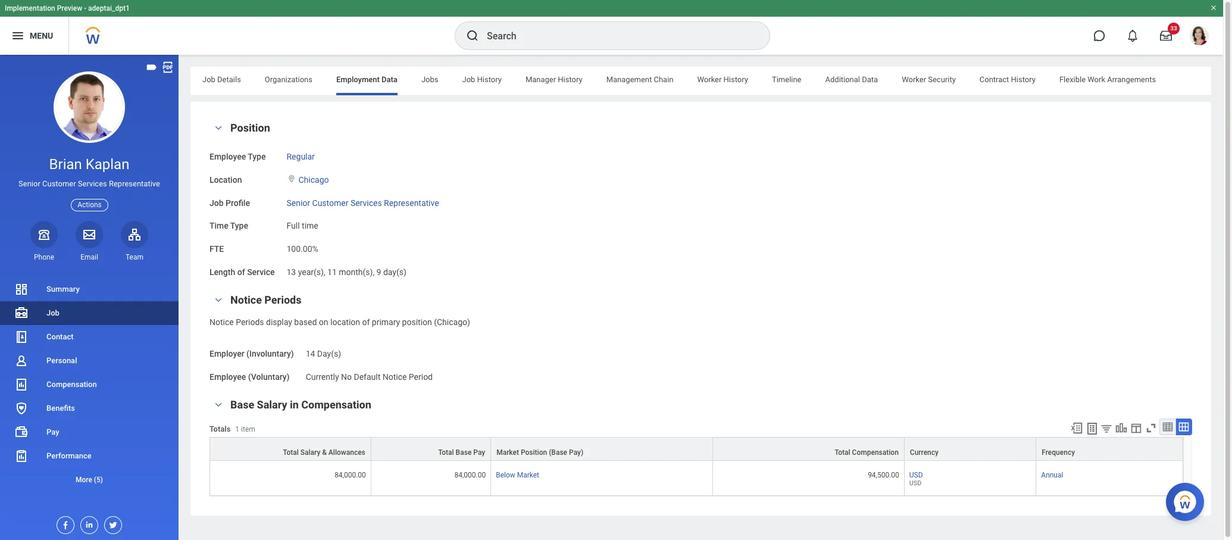 Task type: locate. For each thing, give the bounding box(es) containing it.
security
[[929, 75, 956, 84]]

1 vertical spatial market
[[517, 471, 540, 479]]

customer inside navigation pane "region"
[[42, 179, 76, 188]]

3 total from the left
[[835, 448, 851, 457]]

periods down notice periods button
[[236, 317, 264, 327]]

0 horizontal spatial senior customer services representative
[[19, 179, 160, 188]]

2 history from the left
[[558, 75, 583, 84]]

toolbar
[[1066, 419, 1193, 437]]

0 vertical spatial representative
[[109, 179, 160, 188]]

1 vertical spatial compensation
[[302, 398, 372, 411]]

position up employee type
[[230, 122, 270, 134]]

usd down 'usd' link
[[910, 480, 922, 487]]

export to excel image
[[1071, 422, 1084, 435]]

0 vertical spatial position
[[230, 122, 270, 134]]

market right "below"
[[517, 471, 540, 479]]

notice inside employee (voluntary) 'element'
[[383, 372, 407, 382]]

0 vertical spatial chevron down image
[[211, 124, 226, 132]]

regular
[[287, 152, 315, 161]]

1 chevron down image from the top
[[211, 124, 226, 132]]

type
[[248, 152, 266, 161], [230, 221, 248, 231]]

0 vertical spatial type
[[248, 152, 266, 161]]

chevron down image
[[211, 124, 226, 132], [211, 296, 226, 304]]

notifications large image
[[1127, 30, 1139, 42]]

data right additional
[[863, 75, 879, 84]]

worker left the security
[[902, 75, 927, 84]]

0 vertical spatial senior customer services representative
[[19, 179, 160, 188]]

representative inside the senior customer services representative link
[[384, 198, 439, 208]]

performance image
[[14, 449, 29, 463]]

menu button
[[0, 17, 69, 55]]

select to filter grid data image
[[1101, 422, 1114, 435]]

notice up employer
[[210, 317, 234, 327]]

salary
[[257, 398, 287, 411], [301, 448, 321, 457]]

compensation image
[[14, 378, 29, 392]]

pay
[[46, 428, 59, 437], [474, 448, 486, 457]]

implementation
[[5, 4, 55, 13]]

1 row from the top
[[210, 437, 1184, 461]]

full time element
[[287, 219, 318, 231]]

position inside popup button
[[521, 448, 547, 457]]

salary left &
[[301, 448, 321, 457]]

0 vertical spatial periods
[[265, 293, 302, 306]]

1 horizontal spatial services
[[351, 198, 382, 208]]

1 employee from the top
[[210, 152, 246, 161]]

annual link
[[1042, 469, 1064, 479]]

2 84,000.00 from the left
[[455, 471, 486, 479]]

employee (voluntary)
[[210, 372, 290, 382]]

salary inside popup button
[[301, 448, 321, 457]]

phone brian kaplan element
[[30, 252, 58, 262]]

of left the primary
[[362, 317, 370, 327]]

history for worker history
[[724, 75, 749, 84]]

summary
[[46, 285, 80, 294]]

notice periods group
[[210, 293, 1193, 383]]

0 horizontal spatial total
[[283, 448, 299, 457]]

0 horizontal spatial 84,000.00
[[335, 471, 366, 479]]

market
[[497, 448, 519, 457], [517, 471, 540, 479]]

kaplan
[[86, 156, 129, 173]]

worker security
[[902, 75, 956, 84]]

position
[[230, 122, 270, 134], [521, 448, 547, 457]]

year(s),
[[298, 267, 326, 277]]

personal
[[46, 356, 77, 365]]

1 vertical spatial of
[[362, 317, 370, 327]]

1 84,000.00 from the left
[[335, 471, 366, 479]]

1 vertical spatial type
[[230, 221, 248, 231]]

1 vertical spatial usd
[[910, 480, 922, 487]]

phone button
[[30, 221, 58, 262]]

employee type
[[210, 152, 266, 161]]

0 vertical spatial compensation
[[46, 380, 97, 389]]

employee down employer
[[210, 372, 246, 382]]

1 horizontal spatial total
[[438, 448, 454, 457]]

0 vertical spatial salary
[[257, 398, 287, 411]]

employer (involuntary) element
[[306, 342, 341, 360]]

0 horizontal spatial customer
[[42, 179, 76, 188]]

personal link
[[0, 349, 179, 373]]

history left timeline
[[724, 75, 749, 84]]

compensation inside navigation pane "region"
[[46, 380, 97, 389]]

base
[[230, 398, 254, 411], [456, 448, 472, 457]]

(base
[[549, 448, 568, 457]]

1 horizontal spatial of
[[362, 317, 370, 327]]

employee inside the position group
[[210, 152, 246, 161]]

history down search image
[[477, 75, 502, 84]]

notice left period on the left bottom
[[383, 372, 407, 382]]

customer
[[42, 179, 76, 188], [312, 198, 349, 208]]

11
[[328, 267, 337, 277]]

more (5)
[[76, 476, 103, 484]]

job for job profile
[[210, 198, 224, 208]]

employee inside notice periods group
[[210, 372, 246, 382]]

1 horizontal spatial worker
[[902, 75, 927, 84]]

senior up full time element
[[287, 198, 310, 208]]

of right length
[[237, 267, 245, 277]]

total for total base pay
[[438, 448, 454, 457]]

representative
[[109, 179, 160, 188], [384, 198, 439, 208]]

search image
[[466, 29, 480, 43]]

chevron down image
[[211, 401, 226, 409]]

additional data
[[826, 75, 879, 84]]

totals
[[210, 425, 231, 434]]

1 history from the left
[[477, 75, 502, 84]]

1 vertical spatial pay
[[474, 448, 486, 457]]

team brian kaplan element
[[121, 252, 148, 262]]

job inside the position group
[[210, 198, 224, 208]]

management
[[607, 75, 652, 84]]

job for job history
[[462, 75, 476, 84]]

employee (voluntary) element
[[306, 365, 433, 383]]

0 horizontal spatial salary
[[257, 398, 287, 411]]

1 horizontal spatial base
[[456, 448, 472, 457]]

click to view/edit grid preferences image
[[1130, 422, 1144, 435]]

notice down length of service
[[230, 293, 262, 306]]

primary
[[372, 317, 400, 327]]

market inside popup button
[[497, 448, 519, 457]]

senior
[[19, 179, 40, 188], [287, 198, 310, 208]]

job history
[[462, 75, 502, 84]]

organizations
[[265, 75, 313, 84]]

worker for worker history
[[698, 75, 722, 84]]

job link
[[0, 301, 179, 325]]

below market link
[[496, 469, 540, 479]]

0 horizontal spatial periods
[[236, 317, 264, 327]]

0 horizontal spatial of
[[237, 267, 245, 277]]

1 vertical spatial chevron down image
[[211, 296, 226, 304]]

1 total from the left
[[283, 448, 299, 457]]

salary for total
[[301, 448, 321, 457]]

1 usd from the top
[[910, 471, 924, 479]]

1 horizontal spatial customer
[[312, 198, 349, 208]]

1 worker from the left
[[698, 75, 722, 84]]

0 vertical spatial employee
[[210, 152, 246, 161]]

1 vertical spatial senior
[[287, 198, 310, 208]]

position left (base
[[521, 448, 547, 457]]

1 horizontal spatial senior
[[287, 198, 310, 208]]

1 horizontal spatial pay
[[474, 448, 486, 457]]

type down position button
[[248, 152, 266, 161]]

total inside popup button
[[835, 448, 851, 457]]

data for employment data
[[382, 75, 398, 84]]

contract history
[[980, 75, 1036, 84]]

1 vertical spatial salary
[[301, 448, 321, 457]]

2 usd from the top
[[910, 480, 922, 487]]

0 vertical spatial services
[[78, 179, 107, 188]]

data right employment
[[382, 75, 398, 84]]

row
[[210, 437, 1184, 461], [210, 461, 1184, 496]]

2 employee from the top
[[210, 372, 246, 382]]

1 vertical spatial representative
[[384, 198, 439, 208]]

1 horizontal spatial position
[[521, 448, 547, 457]]

implementation preview -   adeptai_dpt1
[[5, 4, 130, 13]]

employment
[[336, 75, 380, 84]]

history right manager
[[558, 75, 583, 84]]

2 horizontal spatial compensation
[[853, 448, 899, 457]]

2 worker from the left
[[902, 75, 927, 84]]

history right the contract
[[1012, 75, 1036, 84]]

of inside the position group
[[237, 267, 245, 277]]

1 horizontal spatial periods
[[265, 293, 302, 306]]

tab list containing job details
[[191, 67, 1212, 95]]

2 data from the left
[[863, 75, 879, 84]]

position inside group
[[230, 122, 270, 134]]

view printable version (pdf) image
[[161, 61, 175, 74]]

2 horizontal spatial total
[[835, 448, 851, 457]]

menu banner
[[0, 0, 1224, 55]]

2 row from the top
[[210, 461, 1184, 496]]

periods for notice periods
[[265, 293, 302, 306]]

position group
[[210, 121, 1193, 278]]

currency button
[[905, 438, 1037, 460]]

summary link
[[0, 278, 179, 301]]

0 vertical spatial notice
[[230, 293, 262, 306]]

0 vertical spatial market
[[497, 448, 519, 457]]

length
[[210, 267, 235, 277]]

currency
[[911, 448, 939, 457]]

0 vertical spatial pay
[[46, 428, 59, 437]]

senior inside the position group
[[287, 198, 310, 208]]

0 horizontal spatial base
[[230, 398, 254, 411]]

periods up the display
[[265, 293, 302, 306]]

senior customer services representative down chicago
[[287, 198, 439, 208]]

market up "below"
[[497, 448, 519, 457]]

senior customer services representative down the brian kaplan
[[19, 179, 160, 188]]

benefits image
[[14, 401, 29, 416]]

chevron down image left position button
[[211, 124, 226, 132]]

chevron down image inside notice periods group
[[211, 296, 226, 304]]

chevron down image inside the position group
[[211, 124, 226, 132]]

0 vertical spatial senior
[[19, 179, 40, 188]]

compensation link
[[0, 373, 179, 397]]

1 vertical spatial employee
[[210, 372, 246, 382]]

senior up "phone" icon
[[19, 179, 40, 188]]

customer down brian
[[42, 179, 76, 188]]

salary for base
[[257, 398, 287, 411]]

33 button
[[1154, 23, 1180, 49]]

linkedin image
[[81, 517, 94, 529]]

0 horizontal spatial data
[[382, 75, 398, 84]]

3 history from the left
[[724, 75, 749, 84]]

total base pay button
[[372, 438, 491, 460]]

services
[[78, 179, 107, 188], [351, 198, 382, 208]]

job up contact
[[46, 309, 60, 317]]

0 horizontal spatial representative
[[109, 179, 160, 188]]

2 vertical spatial compensation
[[853, 448, 899, 457]]

phone image
[[36, 227, 52, 242]]

team
[[126, 253, 144, 261]]

0 horizontal spatial senior
[[19, 179, 40, 188]]

4 history from the left
[[1012, 75, 1036, 84]]

chevron down image down length
[[211, 296, 226, 304]]

1 vertical spatial services
[[351, 198, 382, 208]]

job inside navigation pane "region"
[[46, 309, 60, 317]]

0 vertical spatial usd
[[910, 471, 924, 479]]

justify image
[[11, 29, 25, 43]]

base salary in compensation group
[[210, 398, 1193, 497]]

jobs
[[422, 75, 439, 84]]

contract
[[980, 75, 1010, 84]]

chicago
[[299, 175, 329, 184]]

senior customer services representative
[[19, 179, 160, 188], [287, 198, 439, 208]]

1 vertical spatial base
[[456, 448, 472, 457]]

1 horizontal spatial data
[[863, 75, 879, 84]]

position button
[[230, 122, 270, 134]]

employee for employee type
[[210, 152, 246, 161]]

1 horizontal spatial senior customer services representative
[[287, 198, 439, 208]]

compensation down no
[[302, 398, 372, 411]]

2 vertical spatial notice
[[383, 372, 407, 382]]

9
[[377, 267, 381, 277]]

employee up the location
[[210, 152, 246, 161]]

job left the profile
[[210, 198, 224, 208]]

chevron down image for notice periods
[[211, 296, 226, 304]]

1 data from the left
[[382, 75, 398, 84]]

based
[[294, 317, 317, 327]]

0 vertical spatial of
[[237, 267, 245, 277]]

0 vertical spatial customer
[[42, 179, 76, 188]]

Search Workday  search field
[[487, 23, 746, 49]]

job details
[[203, 75, 241, 84]]

84,000.00 down total base pay
[[455, 471, 486, 479]]

employee
[[210, 152, 246, 161], [210, 372, 246, 382]]

total for total salary & allowances
[[283, 448, 299, 457]]

list
[[0, 278, 179, 492]]

senior inside navigation pane "region"
[[19, 179, 40, 188]]

row containing 84,000.00
[[210, 461, 1184, 496]]

data
[[382, 75, 398, 84], [863, 75, 879, 84]]

1 horizontal spatial representative
[[384, 198, 439, 208]]

1 vertical spatial senior customer services representative
[[287, 198, 439, 208]]

compensation up 94,500.00
[[853, 448, 899, 457]]

customer down chicago
[[312, 198, 349, 208]]

history
[[477, 75, 502, 84], [558, 75, 583, 84], [724, 75, 749, 84], [1012, 75, 1036, 84]]

team link
[[121, 221, 148, 262]]

employee for employee (voluntary)
[[210, 372, 246, 382]]

pay)
[[569, 448, 584, 457]]

job left 'details'
[[203, 75, 216, 84]]

2 chevron down image from the top
[[211, 296, 226, 304]]

84,000.00 down allowances
[[335, 471, 366, 479]]

mail image
[[82, 227, 96, 242]]

2 total from the left
[[438, 448, 454, 457]]

usd down currency
[[910, 471, 924, 479]]

location
[[210, 175, 242, 184]]

1 horizontal spatial salary
[[301, 448, 321, 457]]

worker right chain
[[698, 75, 722, 84]]

profile logan mcneil image
[[1191, 26, 1210, 48]]

job right jobs
[[462, 75, 476, 84]]

1 vertical spatial periods
[[236, 317, 264, 327]]

facebook image
[[57, 517, 70, 530]]

flexible
[[1060, 75, 1086, 84]]

type for time type
[[230, 221, 248, 231]]

notice periods
[[230, 293, 302, 306]]

of inside notice periods group
[[362, 317, 370, 327]]

more
[[76, 476, 92, 484]]

type right time
[[230, 221, 248, 231]]

total compensation
[[835, 448, 899, 457]]

0 horizontal spatial position
[[230, 122, 270, 134]]

salary left in
[[257, 398, 287, 411]]

0 horizontal spatial compensation
[[46, 380, 97, 389]]

0 horizontal spatial pay
[[46, 428, 59, 437]]

compensation down the personal on the bottom left of the page
[[46, 380, 97, 389]]

1 vertical spatial position
[[521, 448, 547, 457]]

benefits
[[46, 404, 75, 413]]

chain
[[654, 75, 674, 84]]

1 vertical spatial customer
[[312, 198, 349, 208]]

tab list
[[191, 67, 1212, 95]]

0 horizontal spatial services
[[78, 179, 107, 188]]

1 vertical spatial notice
[[210, 317, 234, 327]]

(voluntary)
[[248, 372, 290, 382]]

1 horizontal spatial 84,000.00
[[455, 471, 486, 479]]

0 horizontal spatial worker
[[698, 75, 722, 84]]

list containing summary
[[0, 278, 179, 492]]



Task type: describe. For each thing, give the bounding box(es) containing it.
employment data
[[336, 75, 398, 84]]

market position (base pay)
[[497, 448, 584, 457]]

job profile
[[210, 198, 250, 208]]

frequency button
[[1037, 438, 1183, 460]]

job for job details
[[203, 75, 216, 84]]

pay inside 'link'
[[46, 428, 59, 437]]

type for employee type
[[248, 152, 266, 161]]

personal image
[[14, 354, 29, 368]]

email brian kaplan element
[[76, 252, 103, 262]]

summary image
[[14, 282, 29, 297]]

total for total compensation
[[835, 448, 851, 457]]

notice periods button
[[230, 293, 302, 306]]

phone
[[34, 253, 54, 261]]

full
[[287, 221, 300, 231]]

market position (base pay) button
[[491, 438, 713, 460]]

expand/collapse chart image
[[1116, 422, 1129, 435]]

base salary in compensation button
[[230, 398, 372, 411]]

length of service
[[210, 267, 275, 277]]

14 day(s)
[[306, 349, 341, 359]]

worker for worker security
[[902, 75, 927, 84]]

email
[[80, 253, 98, 261]]

services inside navigation pane "region"
[[78, 179, 107, 188]]

annual
[[1042, 471, 1064, 479]]

table image
[[1163, 421, 1175, 433]]

more (5) button
[[0, 468, 179, 492]]

expand table image
[[1179, 421, 1191, 433]]

brian kaplan
[[49, 156, 129, 173]]

export to worksheets image
[[1086, 422, 1100, 436]]

display
[[266, 317, 292, 327]]

preview
[[57, 4, 82, 13]]

contact link
[[0, 325, 179, 349]]

contact image
[[14, 330, 29, 344]]

twitter image
[[105, 517, 118, 530]]

performance
[[46, 451, 92, 460]]

fte element
[[287, 237, 318, 255]]

notice periods display based on location of primary position (chicago)
[[210, 317, 470, 327]]

(involuntary)
[[247, 349, 294, 359]]

33
[[1171, 25, 1178, 32]]

actions button
[[71, 199, 108, 211]]

benefits link
[[0, 397, 179, 420]]

pay inside popup button
[[474, 448, 486, 457]]

notice for notice periods
[[230, 293, 262, 306]]

100.00%
[[287, 244, 318, 254]]

employer
[[210, 349, 245, 359]]

email button
[[76, 221, 103, 262]]

14
[[306, 349, 315, 359]]

in
[[290, 398, 299, 411]]

flexible work arrangements
[[1060, 75, 1157, 84]]

(5)
[[94, 476, 103, 484]]

base inside total base pay popup button
[[456, 448, 472, 457]]

employer (involuntary)
[[210, 349, 294, 359]]

location image
[[287, 174, 296, 183]]

adeptai_dpt1
[[88, 4, 130, 13]]

base salary in compensation
[[230, 398, 372, 411]]

no
[[341, 372, 352, 382]]

notice for notice periods display based on location of primary position (chicago)
[[210, 317, 234, 327]]

history for job history
[[477, 75, 502, 84]]

day(s)
[[317, 349, 341, 359]]

pay image
[[14, 425, 29, 440]]

close environment banner image
[[1211, 4, 1218, 11]]

more (5) button
[[0, 473, 179, 487]]

senior customer services representative inside the position group
[[287, 198, 439, 208]]

default
[[354, 372, 381, 382]]

performance link
[[0, 444, 179, 468]]

compensation inside popup button
[[853, 448, 899, 457]]

job image
[[14, 306, 29, 320]]

senior customer services representative inside navigation pane "region"
[[19, 179, 160, 188]]

fullscreen image
[[1145, 422, 1158, 435]]

location
[[331, 317, 360, 327]]

fte
[[210, 244, 224, 254]]

below
[[496, 471, 516, 479]]

(chicago)
[[434, 317, 470, 327]]

customer inside the position group
[[312, 198, 349, 208]]

representative inside navigation pane "region"
[[109, 179, 160, 188]]

details
[[217, 75, 241, 84]]

profile
[[226, 198, 250, 208]]

row containing total salary & allowances
[[210, 437, 1184, 461]]

currently no default notice period
[[306, 372, 433, 382]]

13
[[287, 267, 296, 277]]

below market
[[496, 471, 540, 479]]

history for contract history
[[1012, 75, 1036, 84]]

navigation pane region
[[0, 55, 179, 540]]

chicago link
[[299, 173, 329, 184]]

inbox large image
[[1161, 30, 1173, 42]]

history for manager history
[[558, 75, 583, 84]]

manager history
[[526, 75, 583, 84]]

length of service element
[[287, 260, 407, 278]]

tag image
[[145, 61, 158, 74]]

data for additional data
[[863, 75, 879, 84]]

usd link
[[910, 469, 924, 479]]

work
[[1088, 75, 1106, 84]]

month(s),
[[339, 267, 375, 277]]

worker history
[[698, 75, 749, 84]]

arrangements
[[1108, 75, 1157, 84]]

chevron down image for position
[[211, 124, 226, 132]]

total salary & allowances button
[[210, 438, 371, 460]]

management chain
[[607, 75, 674, 84]]

day(s)
[[384, 267, 407, 277]]

services inside the position group
[[351, 198, 382, 208]]

time
[[302, 221, 318, 231]]

item
[[241, 425, 255, 434]]

total compensation button
[[713, 438, 905, 460]]

service
[[247, 267, 275, 277]]

currently
[[306, 372, 339, 382]]

time type
[[210, 221, 248, 231]]

allowances
[[329, 448, 366, 457]]

menu
[[30, 31, 53, 40]]

full time
[[287, 221, 318, 231]]

frequency
[[1042, 448, 1076, 457]]

periods for notice periods display based on location of primary position (chicago)
[[236, 317, 264, 327]]

actions
[[78, 200, 102, 209]]

position
[[402, 317, 432, 327]]

1
[[235, 425, 239, 434]]

contact
[[46, 332, 74, 341]]

toolbar inside base salary in compensation group
[[1066, 419, 1193, 437]]

0 vertical spatial base
[[230, 398, 254, 411]]

view team image
[[127, 227, 142, 242]]

additional
[[826, 75, 861, 84]]

timeline
[[772, 75, 802, 84]]

1 horizontal spatial compensation
[[302, 398, 372, 411]]



Task type: vqa. For each thing, say whether or not it's contained in the screenshot.
the right Total
yes



